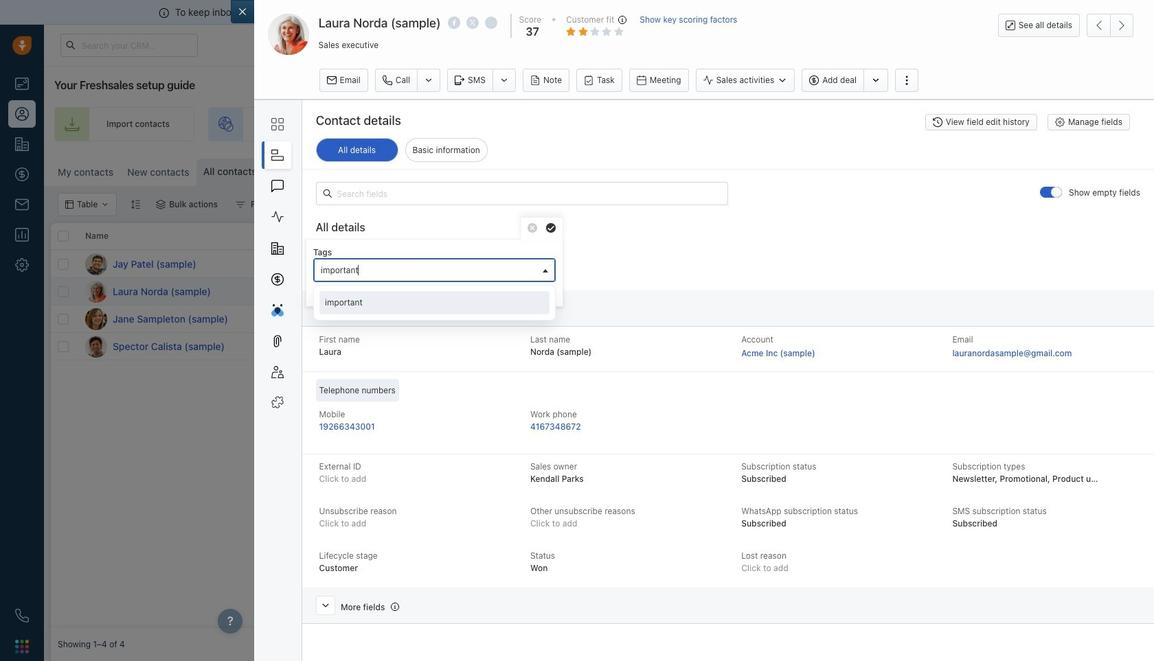 Task type: vqa. For each thing, say whether or not it's contained in the screenshot.
bell regular ICON
no



Task type: describe. For each thing, give the bounding box(es) containing it.
4 cell from the left
[[972, 251, 1075, 278]]

2 j image from the top
[[85, 308, 107, 330]]

0 vertical spatial container_wx8msf4aqz5i3rn1 image
[[156, 200, 166, 210]]

1 row group from the left
[[51, 251, 353, 361]]

1 horizontal spatial container_wx8msf4aqz5i3rn1 image
[[566, 259, 576, 269]]

phone element
[[8, 603, 36, 630]]

5 cell from the left
[[1075, 251, 1155, 278]]

Click to select search field
[[318, 263, 538, 278]]

close image
[[1134, 9, 1141, 16]]

Search fields text field
[[316, 182, 728, 206]]

s image
[[85, 336, 107, 358]]

l image
[[85, 281, 107, 303]]



Task type: locate. For each thing, give the bounding box(es) containing it.
1 vertical spatial container_wx8msf4aqz5i3rn1 image
[[566, 259, 576, 269]]

j image up l icon
[[85, 253, 107, 275]]

phone image
[[15, 610, 29, 623]]

0 vertical spatial j image
[[85, 253, 107, 275]]

j image
[[85, 253, 107, 275], [85, 308, 107, 330]]

freshworks switcher image
[[15, 640, 29, 654]]

1 j image from the top
[[85, 253, 107, 275]]

Search your CRM... text field
[[60, 34, 198, 57]]

j image down l icon
[[85, 308, 107, 330]]

0 horizontal spatial container_wx8msf4aqz5i3rn1 image
[[156, 200, 166, 210]]

2 horizontal spatial container_wx8msf4aqz5i3rn1 image
[[879, 314, 889, 324]]

2 row group from the left
[[353, 251, 1155, 361]]

container_wx8msf4aqz5i3rn1 image
[[156, 200, 166, 210], [566, 259, 576, 269], [879, 314, 889, 324]]

1 vertical spatial j image
[[85, 308, 107, 330]]

2 vertical spatial container_wx8msf4aqz5i3rn1 image
[[879, 314, 889, 324]]

2 cell from the left
[[766, 251, 869, 278]]

group
[[955, 159, 1067, 182]]

list box
[[320, 291, 550, 315]]

option
[[320, 291, 550, 315]]

dialog
[[231, 0, 1155, 662]]

container_wx8msf4aqz5i3rn1 image
[[862, 166, 872, 175], [236, 200, 245, 210], [879, 287, 889, 297], [566, 314, 576, 324]]

1 cell from the left
[[663, 251, 766, 278]]

grid
[[51, 223, 1155, 629]]

3 cell from the left
[[869, 251, 972, 278]]

row group
[[51, 251, 353, 361], [353, 251, 1155, 361]]

press space to select this row. row
[[51, 251, 353, 278], [353, 251, 1155, 278], [51, 278, 353, 306], [353, 278, 1155, 306], [51, 306, 353, 333], [353, 306, 1155, 333], [51, 333, 353, 361], [353, 333, 1155, 361]]

cell
[[663, 251, 766, 278], [766, 251, 869, 278], [869, 251, 972, 278], [972, 251, 1075, 278], [1075, 251, 1155, 278]]

row
[[51, 223, 353, 251]]



